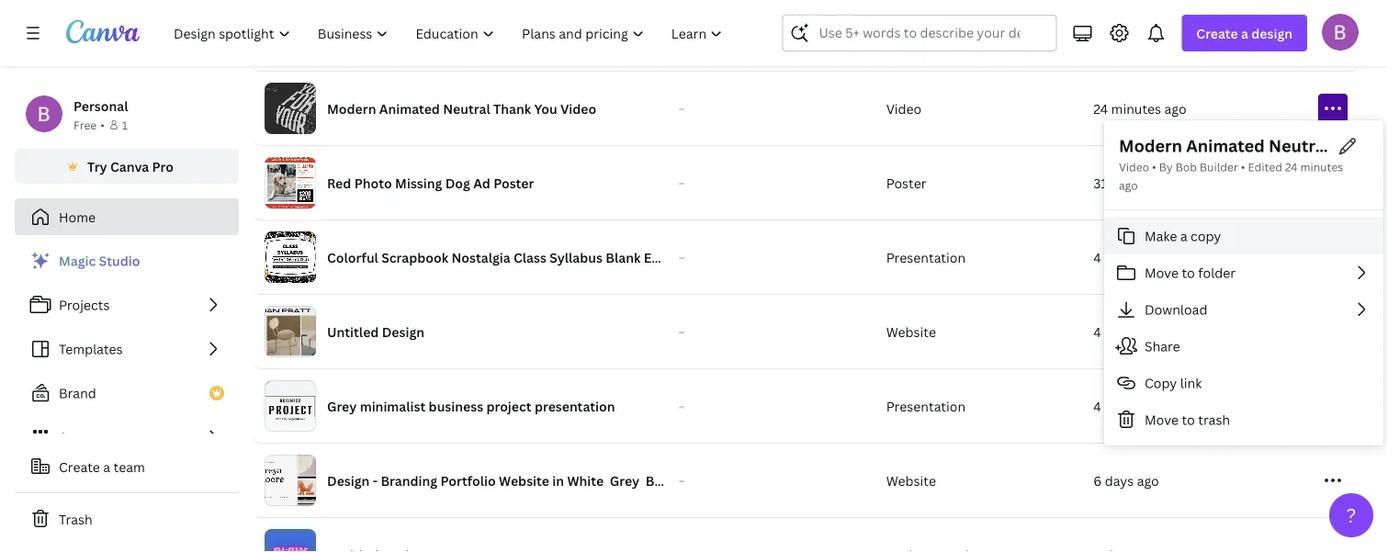 Task type: describe. For each thing, give the bounding box(es) containing it.
make a copy
[[1145, 227, 1221, 245]]

move for move to trash
[[1145, 411, 1179, 428]]

class
[[514, 249, 547, 266]]

ago for modern animated neutral thank you video
[[1165, 100, 1187, 117]]

0 horizontal spatial video
[[561, 100, 596, 117]]

list containing magic studio
[[15, 243, 239, 456]]

magic
[[59, 252, 96, 270]]

animated for modern animated neutral thank you video
[[379, 100, 440, 117]]

home
[[59, 208, 96, 226]]

move to trash button
[[1104, 401, 1384, 438]]

2 4 from the top
[[1094, 323, 1101, 340]]

just
[[1094, 25, 1117, 43]]

24 minutes ago
[[1094, 100, 1187, 117]]

-- for syllabus
[[679, 252, 685, 262]]

brand
[[59, 384, 96, 402]]

red
[[327, 174, 351, 192]]

templates link
[[15, 331, 239, 367]]

design
[[1252, 24, 1293, 42]]

-- for website
[[679, 475, 685, 486]]

modern animated neutral thank you video
[[327, 100, 596, 117]]

6
[[1094, 472, 1102, 489]]

website for -
[[886, 472, 936, 489]]

magic studio
[[59, 252, 140, 270]]

1 horizontal spatial video
[[886, 100, 922, 117]]

x
[[974, 25, 980, 43]]

tote
[[886, 25, 913, 43]]

studio
[[99, 252, 140, 270]]

a for copy
[[1180, 227, 1188, 245]]

?
[[1346, 502, 1356, 528]]

2 vertical spatial design
[[327, 472, 370, 489]]

pro
[[152, 158, 174, 175]]

free •
[[73, 117, 105, 132]]

top level navigation element
[[162, 15, 738, 51]]

copy link
[[1145, 374, 1202, 392]]

edited 24 minutes ago
[[1119, 159, 1343, 193]]

colorful
[[327, 249, 378, 266]]

move to trash
[[1145, 411, 1230, 428]]

1 -- from the top
[[679, 29, 685, 39]]

business
[[429, 397, 483, 415]]

untitled design for tote bag (250 x 250 mm)
[[327, 25, 424, 43]]

white
[[567, 472, 604, 489]]

branding
[[381, 472, 437, 489]]

create a design button
[[1182, 15, 1307, 51]]

light
[[686, 472, 717, 489]]

minutes for 31 minutes ago
[[1111, 174, 1161, 192]]

250
[[983, 25, 1007, 43]]

in
[[552, 472, 564, 489]]

design for website
[[382, 323, 424, 340]]

(250
[[943, 25, 971, 43]]

create for create a team
[[59, 458, 100, 475]]

projects link
[[15, 287, 239, 323]]

website for design
[[886, 323, 936, 340]]

colorful scrapbook nostalgia class syllabus blank education presentation
[[327, 249, 791, 266]]

1 poster from the left
[[494, 174, 534, 192]]

animated for modern animated neutral thank y
[[1186, 135, 1265, 157]]

2 4 days ago from the top
[[1094, 323, 1159, 340]]

trash
[[1198, 411, 1230, 428]]

download
[[1145, 301, 1208, 318]]

share
[[1145, 337, 1180, 355]]

31 minutes ago
[[1094, 174, 1186, 192]]

ago for untitled design
[[1137, 323, 1159, 340]]

neutral for y
[[1269, 135, 1330, 157]]

brand link
[[15, 375, 239, 412]]

now
[[1120, 25, 1146, 43]]

builder
[[1200, 159, 1238, 175]]

templates
[[59, 340, 123, 358]]

copy
[[1145, 374, 1177, 392]]

0 vertical spatial 24
[[1094, 100, 1108, 117]]

by
[[1159, 159, 1173, 175]]

share button
[[1104, 328, 1384, 365]]

nostalgia
[[452, 249, 511, 266]]

to for trash
[[1182, 411, 1195, 428]]

missing
[[395, 174, 442, 192]]

days for syllabus
[[1104, 249, 1133, 266]]

neutral for you
[[443, 100, 490, 117]]

magic studio link
[[15, 243, 239, 279]]

syllabus
[[550, 249, 603, 266]]

trash
[[59, 510, 92, 528]]

by bob builder
[[1159, 159, 1238, 175]]

ago inside the edited 24 minutes ago
[[1119, 178, 1138, 193]]

•
[[100, 117, 105, 132]]

project
[[486, 397, 532, 415]]

projects
[[59, 296, 110, 314]]

classic
[[721, 472, 764, 489]]

modern animated neutral thank y
[[1119, 135, 1388, 157]]

home link
[[15, 198, 239, 235]]

photo
[[354, 174, 392, 192]]

tote bag (250 x 250 mm)
[[886, 25, 1038, 43]]



Task type: vqa. For each thing, say whether or not it's contained in the screenshot.
right '"'
no



Task type: locate. For each thing, give the bounding box(es) containing it.
personal
[[73, 97, 128, 114]]

list
[[15, 243, 239, 456]]

0 vertical spatial to
[[1182, 264, 1195, 281]]

presentation for colorful scrapbook nostalgia class syllabus blank education presentation
[[886, 249, 966, 266]]

thank left y
[[1334, 135, 1383, 157]]

move down copy
[[1145, 411, 1179, 428]]

scrapbook
[[381, 249, 448, 266]]

apps
[[59, 429, 90, 446]]

neutral
[[443, 100, 490, 117], [1269, 135, 1330, 157]]

0 vertical spatial neutral
[[443, 100, 490, 117]]

ago right the 6
[[1137, 472, 1159, 489]]

create inside button
[[59, 458, 100, 475]]

1 horizontal spatial create
[[1197, 24, 1238, 42]]

design for tote bag (250 x 250 mm)
[[382, 25, 424, 43]]

ago right 31 in the right of the page
[[1119, 178, 1138, 193]]

1 vertical spatial thank
[[1334, 135, 1383, 157]]

design - branding portfolio website in white  grey  black  light classic minimal style
[[327, 472, 853, 489]]

days for presentation
[[1104, 397, 1133, 415]]

4 left share
[[1094, 323, 1101, 340]]

2 poster from the left
[[886, 174, 927, 192]]

move for move to folder
[[1145, 264, 1179, 281]]

animated up builder
[[1186, 135, 1265, 157]]

4 for syllabus
[[1094, 249, 1101, 266]]

1 4 days ago from the top
[[1094, 249, 1159, 266]]

copy
[[1191, 227, 1221, 245]]

animated inside modern animated neutral thank y button
[[1186, 135, 1265, 157]]

untitled design
[[327, 25, 424, 43], [327, 323, 424, 340]]

a left team
[[103, 458, 110, 475]]

2 untitled design from the top
[[327, 323, 424, 340]]

modern for modern animated neutral thank you video
[[327, 100, 376, 117]]

days for website
[[1105, 472, 1134, 489]]

days
[[1104, 249, 1133, 266], [1104, 323, 1133, 340], [1104, 397, 1133, 415], [1105, 472, 1134, 489]]

try
[[87, 158, 107, 175]]

0 vertical spatial design
[[382, 25, 424, 43]]

1 horizontal spatial 24
[[1285, 159, 1298, 175]]

create for create a design
[[1197, 24, 1238, 42]]

try canva pro button
[[15, 149, 239, 184]]

a left design
[[1241, 24, 1249, 42]]

modern animated neutral thank y button
[[1119, 135, 1388, 158]]

0 horizontal spatial neutral
[[443, 100, 490, 117]]

black
[[646, 472, 680, 489]]

grey left minimalist
[[327, 397, 357, 415]]

modern for modern animated neutral thank y
[[1119, 135, 1182, 157]]

a inside button
[[103, 458, 110, 475]]

3 4 days ago from the top
[[1094, 397, 1159, 415]]

grey left black
[[610, 472, 640, 489]]

1 vertical spatial 4
[[1094, 323, 1101, 340]]

a
[[1241, 24, 1249, 42], [1180, 227, 1188, 245], [103, 458, 110, 475]]

days right the 6
[[1105, 472, 1134, 489]]

1 horizontal spatial a
[[1180, 227, 1188, 245]]

create a team
[[59, 458, 145, 475]]

video right you
[[561, 100, 596, 117]]

move to folder
[[1145, 264, 1236, 281]]

bag
[[917, 25, 940, 43]]

0 vertical spatial untitled design
[[327, 25, 424, 43]]

to for folder
[[1182, 264, 1195, 281]]

modern inside button
[[1119, 135, 1182, 157]]

blank
[[606, 249, 641, 266]]

presentation
[[535, 397, 615, 415]]

you
[[534, 100, 557, 117]]

canva
[[110, 158, 149, 175]]

0 vertical spatial a
[[1241, 24, 1249, 42]]

ago left builder
[[1164, 174, 1186, 192]]

24
[[1094, 100, 1108, 117], [1285, 159, 1298, 175]]

trash link
[[15, 501, 239, 537]]

apps link
[[15, 419, 239, 456]]

presentation for grey minimalist business project presentation
[[886, 397, 966, 415]]

-- for presentation
[[679, 401, 685, 411]]

thank for you
[[493, 100, 531, 117]]

1
[[122, 117, 128, 132]]

4 down 31 in the right of the page
[[1094, 249, 1101, 266]]

thank inside button
[[1334, 135, 1383, 157]]

days left share
[[1104, 323, 1133, 340]]

education
[[644, 249, 707, 266]]

0 vertical spatial grey
[[327, 397, 357, 415]]

4 up the 6
[[1094, 397, 1101, 415]]

untitled design for website
[[327, 323, 424, 340]]

mm)
[[1010, 25, 1038, 43]]

1 4 from the top
[[1094, 249, 1101, 266]]

4 days ago down download at right bottom
[[1094, 323, 1159, 340]]

None search field
[[782, 15, 1057, 51]]

animated
[[379, 100, 440, 117], [1186, 135, 1265, 157]]

move
[[1145, 264, 1179, 281], [1145, 411, 1179, 428]]

1 horizontal spatial grey
[[610, 472, 640, 489]]

0 horizontal spatial thank
[[493, 100, 531, 117]]

to
[[1182, 264, 1195, 281], [1182, 411, 1195, 428]]

0 vertical spatial animated
[[379, 100, 440, 117]]

1 to from the top
[[1182, 264, 1195, 281]]

5 -- from the top
[[679, 327, 685, 337]]

edited
[[1248, 159, 1283, 175]]

untitled for website
[[327, 323, 379, 340]]

1 vertical spatial create
[[59, 458, 100, 475]]

2 move from the top
[[1145, 411, 1179, 428]]

a inside button
[[1180, 227, 1188, 245]]

ago down download at right bottom
[[1137, 323, 1159, 340]]

a for team
[[103, 458, 110, 475]]

neutral up dog
[[443, 100, 490, 117]]

red photo missing dog ad poster
[[327, 174, 534, 192]]

4 days from the top
[[1105, 472, 1134, 489]]

1 vertical spatial untitled
[[327, 323, 379, 340]]

0 vertical spatial modern
[[327, 100, 376, 117]]

1 vertical spatial modern
[[1119, 135, 1182, 157]]

-
[[679, 29, 682, 39], [682, 29, 685, 39], [679, 103, 682, 113], [682, 103, 685, 113], [679, 178, 682, 188], [682, 178, 685, 188], [679, 252, 682, 262], [682, 252, 685, 262], [679, 327, 682, 337], [682, 327, 685, 337], [679, 401, 682, 411], [682, 401, 685, 411], [373, 472, 378, 489], [679, 475, 682, 486], [682, 475, 685, 486]]

2 untitled from the top
[[327, 323, 379, 340]]

4 days ago down make
[[1094, 249, 1159, 266]]

modern up red
[[327, 100, 376, 117]]

untitled
[[327, 25, 379, 43], [327, 323, 379, 340]]

-- for ad
[[679, 178, 685, 188]]

presentation
[[710, 249, 791, 266], [886, 249, 966, 266], [886, 397, 966, 415]]

? button
[[1329, 493, 1374, 537]]

minutes right 31 in the right of the page
[[1111, 174, 1161, 192]]

3 -- from the top
[[679, 178, 685, 188]]

create a team button
[[15, 448, 239, 485]]

ago for grey minimalist business project presentation
[[1137, 397, 1159, 415]]

create left design
[[1197, 24, 1238, 42]]

download button
[[1104, 291, 1384, 328]]

1 vertical spatial move
[[1145, 411, 1179, 428]]

minutes right edited
[[1300, 159, 1343, 175]]

3 days from the top
[[1104, 397, 1133, 415]]

neutral inside button
[[1269, 135, 1330, 157]]

just now
[[1094, 25, 1146, 43]]

4 -- from the top
[[679, 252, 685, 262]]

31
[[1094, 174, 1108, 192]]

2 vertical spatial a
[[103, 458, 110, 475]]

create down apps
[[59, 458, 100, 475]]

1 untitled from the top
[[327, 25, 379, 43]]

0 horizontal spatial create
[[59, 458, 100, 475]]

y
[[1387, 135, 1388, 157]]

video left by
[[1119, 159, 1149, 175]]

0 vertical spatial create
[[1197, 24, 1238, 42]]

0 vertical spatial thank
[[493, 100, 531, 117]]

dog
[[445, 174, 470, 192]]

move down make
[[1145, 264, 1179, 281]]

0 horizontal spatial modern
[[327, 100, 376, 117]]

make
[[1145, 227, 1177, 245]]

3 4 from the top
[[1094, 397, 1101, 415]]

untitled for tote bag (250 x 250 mm)
[[327, 25, 379, 43]]

days left move to trash
[[1104, 397, 1133, 415]]

to left the trash
[[1182, 411, 1195, 428]]

24 inside the edited 24 minutes ago
[[1285, 159, 1298, 175]]

4 days ago down copy
[[1094, 397, 1159, 415]]

grey
[[327, 397, 357, 415], [610, 472, 640, 489]]

2 to from the top
[[1182, 411, 1195, 428]]

bob builder image
[[1322, 14, 1359, 50]]

2 vertical spatial 4 days ago
[[1094, 397, 1159, 415]]

0 vertical spatial move
[[1145, 264, 1179, 281]]

modern
[[327, 100, 376, 117], [1119, 135, 1182, 157]]

ago down make
[[1137, 249, 1159, 266]]

minutes
[[1111, 100, 1161, 117], [1300, 159, 1343, 175], [1111, 174, 1161, 192]]

4 days ago for presentation
[[1094, 397, 1159, 415]]

1 vertical spatial untitled design
[[327, 323, 424, 340]]

4 for presentation
[[1094, 397, 1101, 415]]

grey minimalist business project presentation
[[327, 397, 618, 415]]

ago for design - branding portfolio website in white  grey  black  light classic minimal style
[[1137, 472, 1159, 489]]

team
[[113, 458, 145, 475]]

1 horizontal spatial modern
[[1119, 135, 1182, 157]]

portfolio
[[441, 472, 496, 489]]

to left "folder"
[[1182, 264, 1195, 281]]

1 vertical spatial to
[[1182, 411, 1195, 428]]

link
[[1180, 374, 1202, 392]]

folder
[[1198, 264, 1236, 281]]

ago down copy
[[1137, 397, 1159, 415]]

ago up by
[[1165, 100, 1187, 117]]

1 vertical spatial 24
[[1285, 159, 1298, 175]]

4 days ago
[[1094, 249, 1159, 266], [1094, 323, 1159, 340], [1094, 397, 1159, 415]]

0 vertical spatial 4
[[1094, 249, 1101, 266]]

thank left you
[[493, 100, 531, 117]]

7 -- from the top
[[679, 475, 685, 486]]

0 horizontal spatial poster
[[494, 174, 534, 192]]

ad
[[473, 174, 490, 192]]

style
[[821, 472, 853, 489]]

1 move from the top
[[1145, 264, 1179, 281]]

0 horizontal spatial a
[[103, 458, 110, 475]]

video
[[561, 100, 596, 117], [886, 100, 922, 117], [1119, 159, 1149, 175]]

2 days from the top
[[1104, 323, 1133, 340]]

minutes inside the edited 24 minutes ago
[[1300, 159, 1343, 175]]

a inside dropdown button
[[1241, 24, 1249, 42]]

create inside dropdown button
[[1197, 24, 1238, 42]]

1 horizontal spatial neutral
[[1269, 135, 1330, 157]]

24 up 31 in the right of the page
[[1094, 100, 1108, 117]]

6 -- from the top
[[679, 401, 685, 411]]

1 vertical spatial design
[[382, 323, 424, 340]]

0 vertical spatial 4 days ago
[[1094, 249, 1159, 266]]

1 vertical spatial animated
[[1186, 135, 1265, 157]]

1 horizontal spatial thank
[[1334, 135, 1383, 157]]

2 -- from the top
[[679, 103, 685, 113]]

minutes up by
[[1111, 100, 1161, 117]]

video down tote
[[886, 100, 922, 117]]

1 vertical spatial neutral
[[1269, 135, 1330, 157]]

2 horizontal spatial a
[[1241, 24, 1249, 42]]

thank for y
[[1334, 135, 1383, 157]]

-- for you
[[679, 103, 685, 113]]

1 horizontal spatial poster
[[886, 174, 927, 192]]

minimal
[[767, 472, 818, 489]]

1 horizontal spatial animated
[[1186, 135, 1265, 157]]

0 horizontal spatial 24
[[1094, 100, 1108, 117]]

minimalist
[[360, 397, 426, 415]]

minutes for 24 minutes ago
[[1111, 100, 1161, 117]]

create a design
[[1197, 24, 1293, 42]]

days left 'move to folder'
[[1104, 249, 1133, 266]]

6 days ago
[[1094, 472, 1159, 489]]

1 vertical spatial grey
[[610, 472, 640, 489]]

1 vertical spatial 4 days ago
[[1094, 323, 1159, 340]]

4
[[1094, 249, 1101, 266], [1094, 323, 1101, 340], [1094, 397, 1101, 415]]

4 days ago for syllabus
[[1094, 249, 1159, 266]]

bob
[[1176, 159, 1197, 175]]

website
[[886, 323, 936, 340], [499, 472, 549, 489], [886, 472, 936, 489]]

Search search field
[[819, 16, 1020, 51]]

0 vertical spatial untitled
[[327, 25, 379, 43]]

a for design
[[1241, 24, 1249, 42]]

move to folder button
[[1104, 254, 1384, 291]]

0 horizontal spatial animated
[[379, 100, 440, 117]]

try canva pro
[[87, 158, 174, 175]]

1 untitled design from the top
[[327, 25, 424, 43]]

2 vertical spatial 4
[[1094, 397, 1101, 415]]

0 horizontal spatial grey
[[327, 397, 357, 415]]

ago for colorful scrapbook nostalgia class syllabus blank education presentation
[[1137, 249, 1159, 266]]

ago for red photo missing dog ad poster
[[1164, 174, 1186, 192]]

1 vertical spatial a
[[1180, 227, 1188, 245]]

copy link button
[[1104, 365, 1384, 401]]

2 horizontal spatial video
[[1119, 159, 1149, 175]]

neutral up edited
[[1269, 135, 1330, 157]]

--
[[679, 29, 685, 39], [679, 103, 685, 113], [679, 178, 685, 188], [679, 252, 685, 262], [679, 327, 685, 337], [679, 401, 685, 411], [679, 475, 685, 486]]

a left copy
[[1180, 227, 1188, 245]]

1 days from the top
[[1104, 249, 1133, 266]]

modern up by
[[1119, 135, 1182, 157]]

24 right edited
[[1285, 159, 1298, 175]]

animated up the missing
[[379, 100, 440, 117]]



